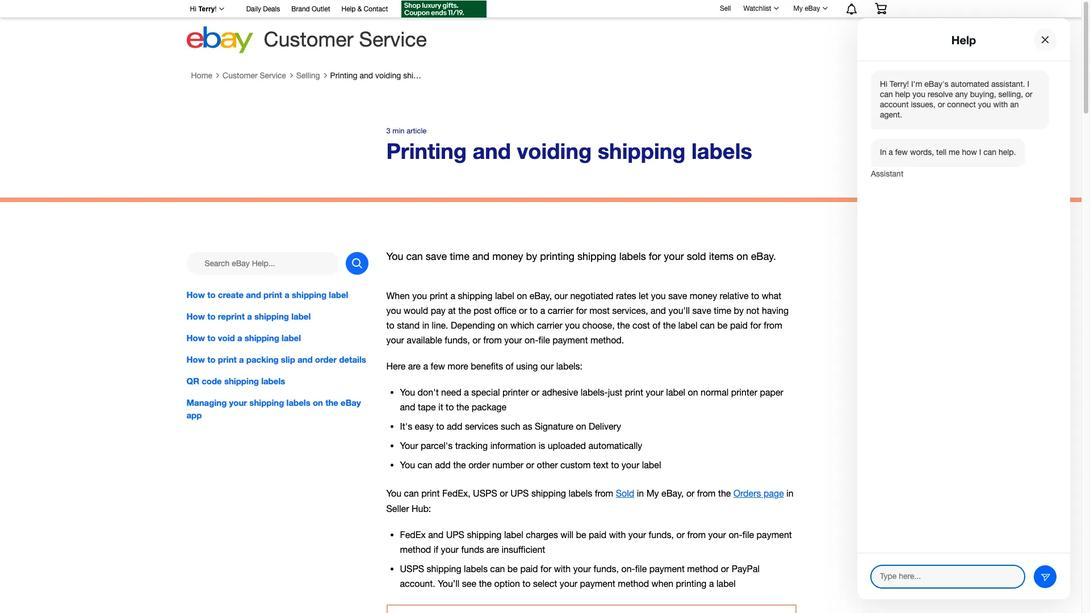 Task type: vqa. For each thing, say whether or not it's contained in the screenshot.
You don't need a special printer or adhesive labels-just print your label on normal printer paper and tape it to the package
yes



Task type: locate. For each thing, give the bounding box(es) containing it.
1 vertical spatial by
[[734, 306, 744, 316]]

for left sold
[[649, 250, 661, 262]]

depending
[[451, 320, 495, 331]]

0 vertical spatial our
[[555, 291, 568, 301]]

our inside when you print a shipping label on ebay, our negotiated rates let you save money relative to what you would pay at the post office or to a carrier for most services, and you'll save time by not having to stand in line. depending on which carrier you choose, the cost of the label can be paid for from your available funds, or from your on-file payment method.
[[555, 291, 568, 301]]

to left stand
[[386, 320, 395, 331]]

0 horizontal spatial printing
[[330, 71, 358, 80]]

app
[[187, 410, 202, 420]]

how up 'qr'
[[187, 354, 205, 364]]

for down not
[[750, 320, 761, 331]]

2 vertical spatial with
[[554, 564, 571, 574]]

a inside you don't need a special printer or adhesive labels-just print your label on normal printer paper and tape it to the package
[[464, 388, 469, 398]]

printing and voiding shipping labels
[[330, 71, 457, 80]]

paid down insufficient
[[520, 564, 538, 574]]

to right it
[[446, 402, 454, 413]]

help inside account navigation
[[342, 5, 356, 13]]

0 horizontal spatial be
[[508, 564, 518, 574]]

how for how to create and print a shipping label
[[187, 289, 205, 300]]

customer right home
[[223, 71, 258, 80]]

hi inside account navigation
[[190, 5, 196, 13]]

shipping
[[403, 71, 434, 80], [598, 138, 686, 164], [577, 250, 617, 262], [292, 289, 327, 300], [458, 291, 493, 301], [254, 311, 289, 321], [245, 333, 279, 343], [224, 376, 259, 386], [249, 397, 284, 408], [531, 489, 566, 499], [467, 530, 502, 540], [427, 564, 461, 574]]

paid right will
[[589, 530, 607, 540]]

0 horizontal spatial help
[[342, 5, 356, 13]]

sold
[[687, 250, 706, 262]]

order left details
[[315, 354, 337, 364]]

0 vertical spatial of
[[653, 320, 661, 331]]

0 horizontal spatial are
[[408, 361, 421, 372]]

hi left terry!
[[880, 80, 888, 89]]

when
[[652, 578, 674, 589]]

create
[[218, 289, 244, 300]]

2 vertical spatial file
[[635, 564, 647, 574]]

0 vertical spatial save
[[426, 250, 447, 262]]

printer
[[503, 388, 529, 398], [731, 388, 758, 398]]

on- inside fedex and ups shipping label charges will be paid with your funds, or from your on-file payment method if your funds are insufficient
[[729, 530, 743, 540]]

help left "&"
[[342, 5, 356, 13]]

in right sold
[[637, 489, 644, 499]]

carrier right the which
[[537, 320, 563, 331]]

ups down you can add the order number or other custom text to your label
[[511, 489, 529, 499]]

you up the when
[[386, 250, 403, 262]]

my right sold link
[[647, 489, 659, 499]]

time up the at
[[450, 250, 470, 262]]

shipping inside usps shipping labels can be paid for with your funds, on-file payment method or paypal account. you'll see the option to select your payment method when printing a label
[[427, 564, 461, 574]]

0 vertical spatial file
[[539, 335, 550, 345]]

1 vertical spatial on-
[[729, 530, 743, 540]]

be inside when you print a shipping label on ebay, our negotiated rates let you save money relative to what you would pay at the post office or to a carrier for most services, and you'll save time by not having to stand in line. depending on which carrier you choose, the cost of the label can be paid for from your available funds, or from your on-file payment method.
[[717, 320, 728, 331]]

such
[[501, 422, 520, 432]]

are right your funds
[[487, 544, 499, 555]]

how to reprint a shipping label link
[[187, 310, 368, 322]]

how for how to reprint a shipping label
[[187, 311, 205, 321]]

1 vertical spatial time
[[714, 306, 731, 316]]

0 horizontal spatial our
[[541, 361, 554, 372]]

customer service down "&"
[[264, 27, 427, 51]]

automated
[[951, 80, 989, 89]]

on- down the which
[[525, 335, 539, 345]]

1 horizontal spatial usps
[[473, 489, 497, 499]]

label inside fedex and ups shipping label charges will be paid with your funds, or from your on-file payment method if your funds are insufficient
[[504, 530, 523, 540]]

on left delivery
[[576, 422, 586, 432]]

you left don't
[[400, 388, 415, 398]]

2 vertical spatial method
[[618, 578, 649, 589]]

0 vertical spatial paid
[[730, 320, 748, 331]]

you for you can add the order number or other custom text to your label
[[400, 460, 415, 470]]

labels inside usps shipping labels can be paid for with your funds, on-file payment method or paypal account. you'll see the option to select your payment method when printing a label
[[464, 564, 488, 574]]

usps right fedex,
[[473, 489, 497, 499]]

in
[[422, 320, 429, 331], [637, 489, 644, 499], [787, 489, 794, 499]]

i inside 'hi terry! i'm ebay's automated assistant. i can help you resolve any buying, selling, or account issues, or connect you with an agent.'
[[1028, 80, 1030, 89]]

qr code shipping labels link
[[187, 375, 368, 387]]

add
[[447, 422, 463, 432], [435, 460, 451, 470]]

1 vertical spatial voiding
[[517, 138, 592, 164]]

my right watchlist link
[[794, 5, 803, 12]]

you inside you don't need a special printer or adhesive labels-just print your label on normal printer paper and tape it to the package
[[400, 388, 415, 398]]

0 vertical spatial are
[[408, 361, 421, 372]]

details
[[339, 354, 366, 364]]

for up select
[[541, 564, 552, 574]]

payment up the when
[[649, 564, 685, 574]]

print inside 'link'
[[218, 354, 237, 364]]

to inside usps shipping labels can be paid for with your funds, on-file payment method or paypal account. you'll see the option to select your payment method when printing a label
[[523, 578, 531, 589]]

file
[[539, 335, 550, 345], [743, 530, 754, 540], [635, 564, 647, 574]]

when you print a shipping label on ebay, our negotiated rates let you save money relative to what you would pay at the post office or to a carrier for most services, and you'll save time by not having to stand in line. depending on which carrier you choose, the cost of the label can be paid for from your available funds, or from your on-file payment method.
[[386, 291, 789, 345]]

code
[[202, 376, 222, 386]]

print up hub:
[[421, 489, 440, 499]]

your
[[664, 250, 684, 262], [386, 335, 404, 345], [504, 335, 522, 345], [646, 388, 664, 398], [229, 397, 247, 408], [622, 460, 640, 470], [708, 530, 726, 540], [560, 578, 578, 589]]

0 vertical spatial method
[[400, 544, 431, 555]]

2 horizontal spatial paid
[[730, 320, 748, 331]]

print for when you print a shipping label on ebay, our negotiated rates let you save money relative to what you would pay at the post office or to a carrier for most services, and you'll save time by not having to stand in line. depending on which carrier you choose, the cost of the label can be paid for from your available funds, or from your on-file payment method.
[[430, 291, 448, 301]]

or
[[1026, 90, 1033, 99], [938, 100, 945, 109], [519, 306, 527, 316], [473, 335, 481, 345], [531, 388, 540, 398], [526, 460, 534, 470], [500, 489, 508, 499], [686, 489, 695, 499], [677, 530, 685, 540], [721, 564, 729, 574]]

1 printer from the left
[[503, 388, 529, 398]]

3 how from the top
[[187, 333, 205, 343]]

0 horizontal spatial i
[[979, 147, 981, 157]]

our left negotiated
[[555, 291, 568, 301]]

2 vertical spatial paid
[[520, 564, 538, 574]]

print right just
[[625, 388, 643, 398]]

0 horizontal spatial of
[[506, 361, 514, 372]]

0 horizontal spatial file
[[539, 335, 550, 345]]

a up how to reprint a shipping label 'link'
[[285, 289, 290, 300]]

service down contact at the left top
[[359, 27, 427, 51]]

0 horizontal spatial ups
[[446, 530, 465, 540]]

2 horizontal spatial method
[[687, 564, 718, 574]]

add down parcel's
[[435, 460, 451, 470]]

my inside account navigation
[[794, 5, 803, 12]]

0 horizontal spatial method
[[400, 544, 431, 555]]

available
[[407, 335, 442, 345]]

service left selling 'link'
[[260, 71, 286, 80]]

on
[[737, 250, 748, 262], [517, 291, 527, 301], [498, 320, 508, 331], [688, 388, 698, 398], [313, 397, 323, 408], [576, 422, 586, 432]]

paid inside when you print a shipping label on ebay, our negotiated rates let you save money relative to what you would pay at the post office or to a carrier for most services, and you'll save time by not having to stand in line. depending on which carrier you choose, the cost of the label can be paid for from your available funds, or from your on-file payment method.
[[730, 320, 748, 331]]

1 horizontal spatial ebay
[[805, 5, 820, 12]]

money
[[492, 250, 523, 262], [690, 291, 717, 301]]

1 horizontal spatial money
[[690, 291, 717, 301]]

your funds, inside usps shipping labels can be paid for with your funds, on-file payment method or paypal account. you'll see the option to select your payment method when printing a label
[[573, 564, 619, 574]]

a right the when
[[709, 578, 714, 589]]

1 vertical spatial file
[[743, 530, 754, 540]]

customer service banner
[[184, 0, 895, 57]]

0 horizontal spatial my
[[647, 489, 659, 499]]

on up the which
[[517, 291, 527, 301]]

connect
[[947, 100, 976, 109]]

0 horizontal spatial on-
[[525, 335, 539, 345]]

0 vertical spatial help
[[342, 5, 356, 13]]

4 how from the top
[[187, 354, 205, 364]]

services
[[465, 422, 498, 432]]

0 horizontal spatial money
[[492, 250, 523, 262]]

with up select
[[554, 564, 571, 574]]

save up pay
[[426, 250, 447, 262]]

your inside usps shipping labels can be paid for with your funds, on-file payment method or paypal account. you'll see the option to select your payment method when printing a label
[[560, 578, 578, 589]]

few right in
[[895, 147, 908, 157]]

2 horizontal spatial save
[[693, 306, 711, 316]]

0 horizontal spatial hi
[[190, 5, 196, 13]]

1 vertical spatial ebay
[[341, 397, 361, 408]]

1 horizontal spatial printing
[[386, 138, 467, 164]]

other
[[537, 460, 558, 470]]

1 horizontal spatial your funds,
[[628, 530, 674, 540]]

printing inside 3 min article printing and voiding shipping labels
[[386, 138, 467, 164]]

printer left paper
[[731, 388, 758, 398]]

your funds
[[441, 544, 484, 555]]

1 horizontal spatial service
[[359, 27, 427, 51]]

having
[[762, 306, 789, 316]]

voiding
[[375, 71, 401, 80], [517, 138, 592, 164]]

1 vertical spatial with
[[609, 530, 626, 540]]

0 vertical spatial your funds,
[[628, 530, 674, 540]]

1 vertical spatial ups
[[446, 530, 465, 540]]

0 horizontal spatial time
[[450, 250, 470, 262]]

1 horizontal spatial time
[[714, 306, 731, 316]]

1 horizontal spatial on-
[[622, 564, 635, 574]]

2 how from the top
[[187, 311, 205, 321]]

0 vertical spatial i
[[1028, 80, 1030, 89]]

1 how from the top
[[187, 289, 205, 300]]

how to print a packing slip and order details
[[187, 354, 366, 364]]

customer service link
[[223, 71, 286, 80]]

1 horizontal spatial paid
[[589, 530, 607, 540]]

0 vertical spatial with
[[993, 100, 1008, 109]]

1 horizontal spatial hi
[[880, 80, 888, 89]]

help
[[342, 5, 356, 13], [952, 33, 976, 46]]

0 horizontal spatial ebay,
[[530, 291, 552, 301]]

shipping inside managing your shipping labels on the ebay app
[[249, 397, 284, 408]]

1 horizontal spatial my
[[794, 5, 803, 12]]

1 horizontal spatial order
[[469, 460, 490, 470]]

printing right the when
[[676, 578, 707, 589]]

paid down not
[[730, 320, 748, 331]]

1 vertical spatial customer service
[[223, 71, 286, 80]]

1 vertical spatial printing
[[676, 578, 707, 589]]

on inside managing your shipping labels on the ebay app
[[313, 397, 323, 408]]

1 horizontal spatial printer
[[731, 388, 758, 398]]

my ebay link
[[787, 2, 833, 15]]

1 vertical spatial carrier
[[537, 320, 563, 331]]

order down tracking
[[469, 460, 490, 470]]

1 vertical spatial add
[[435, 460, 451, 470]]

here are a few more benefits of using our labels:
[[386, 361, 583, 372]]

qr code shipping labels
[[187, 376, 285, 386]]

1 horizontal spatial file
[[635, 564, 647, 574]]

1 horizontal spatial by
[[734, 306, 744, 316]]

method left the when
[[618, 578, 649, 589]]

Search eBay Help... text field
[[187, 252, 339, 275]]

an
[[1010, 100, 1019, 109]]

tracking
[[455, 441, 488, 451]]

print inside when you print a shipping label on ebay, our negotiated rates let you save money relative to what you would pay at the post office or to a carrier for most services, and you'll save time by not having to stand in line. depending on which carrier you choose, the cost of the label can be paid for from your available funds, or from your on-file payment method.
[[430, 291, 448, 301]]

help inside region
[[952, 33, 976, 46]]

from inside fedex and ups shipping label charges will be paid with your funds, or from your on-file payment method if your funds are insufficient
[[687, 530, 706, 540]]

time down relative
[[714, 306, 731, 316]]

0 vertical spatial ups
[[511, 489, 529, 499]]

select
[[533, 578, 557, 589]]

i right how
[[979, 147, 981, 157]]

usps
[[473, 489, 497, 499], [400, 564, 424, 574]]

few left more
[[431, 361, 445, 372]]

ups up your funds
[[446, 530, 465, 540]]

1 vertical spatial hi
[[880, 80, 888, 89]]

carrier
[[548, 306, 574, 316], [537, 320, 563, 331]]

money up you'll
[[690, 291, 717, 301]]

most
[[590, 306, 610, 316]]

a right in
[[889, 147, 893, 157]]

0 vertical spatial printing
[[540, 250, 575, 262]]

0 vertical spatial order
[[315, 354, 337, 364]]

stand
[[397, 320, 420, 331]]

customer service right home
[[223, 71, 286, 80]]

save up you'll
[[668, 291, 687, 301]]

0 horizontal spatial usps
[[400, 564, 424, 574]]

reprint
[[218, 311, 245, 321]]

your funds, inside fedex and ups shipping label charges will be paid with your funds, or from your on-file payment method if your funds are insufficient
[[628, 530, 674, 540]]

on left normal
[[688, 388, 698, 398]]

in left line.
[[422, 320, 429, 331]]

for
[[649, 250, 661, 262], [576, 306, 587, 316], [750, 320, 761, 331], [541, 564, 552, 574]]

min
[[393, 127, 405, 135]]

paid
[[730, 320, 748, 331], [589, 530, 607, 540], [520, 564, 538, 574]]

method left paypal
[[687, 564, 718, 574]]

in seller hub:
[[386, 489, 794, 514]]

you down i'm
[[913, 90, 926, 99]]

money up office
[[492, 250, 523, 262]]

you up seller
[[386, 489, 402, 499]]

to inside you don't need a special printer or adhesive labels-just print your label on normal printer paper and tape it to the package
[[446, 402, 454, 413]]

ebay down details
[[341, 397, 361, 408]]

ebay inside account navigation
[[805, 5, 820, 12]]

by inside when you print a shipping label on ebay, our negotiated rates let you save money relative to what you would pay at the post office or to a carrier for most services, and you'll save time by not having to stand in line. depending on which carrier you choose, the cost of the label can be paid for from your available funds, or from your on-file payment method.
[[734, 306, 744, 316]]

add up tracking
[[447, 422, 463, 432]]

1 vertical spatial your funds,
[[573, 564, 619, 574]]

print inside you don't need a special printer or adhesive labels-just print your label on normal printer paper and tape it to the package
[[625, 388, 643, 398]]

the inside you don't need a special printer or adhesive labels-just print your label on normal printer paper and tape it to the package
[[456, 402, 469, 413]]

qr
[[187, 376, 199, 386]]

1 horizontal spatial of
[[653, 320, 661, 331]]

you down your
[[400, 460, 415, 470]]

0 vertical spatial time
[[450, 250, 470, 262]]

ebay, inside when you print a shipping label on ebay, our negotiated rates let you save money relative to what you would pay at the post office or to a carrier for most services, and you'll save time by not having to stand in line. depending on which carrier you choose, the cost of the label can be paid for from your available funds, or from your on-file payment method.
[[530, 291, 552, 301]]

hi left terry
[[190, 5, 196, 13]]

1 vertical spatial help
[[952, 33, 976, 46]]

paid inside fedex and ups shipping label charges will be paid with your funds, or from your on-file payment method if your funds are insufficient
[[589, 530, 607, 540]]

automatically
[[589, 441, 642, 451]]

1 vertical spatial usps
[[400, 564, 424, 574]]

0 vertical spatial my
[[794, 5, 803, 12]]

0 horizontal spatial by
[[526, 250, 537, 262]]

0 vertical spatial printing
[[330, 71, 358, 80]]

print up how to reprint a shipping label 'link'
[[264, 289, 282, 300]]

help for help
[[952, 33, 976, 46]]

labels inside 3 min article printing and voiding shipping labels
[[692, 138, 752, 164]]

1 horizontal spatial be
[[576, 530, 586, 540]]

print down void
[[218, 354, 237, 364]]

!
[[215, 5, 217, 13]]

fedex
[[400, 530, 426, 540]]

1 vertical spatial be
[[576, 530, 586, 540]]

in inside when you print a shipping label on ebay, our negotiated rates let you save money relative to what you would pay at the post office or to a carrier for most services, and you'll save time by not having to stand in line. depending on which carrier you choose, the cost of the label can be paid for from your available funds, or from your on-file payment method.
[[422, 320, 429, 331]]

0 vertical spatial ebay,
[[530, 291, 552, 301]]

how left void
[[187, 333, 205, 343]]

ebay, right sold link
[[662, 489, 684, 499]]

ups inside fedex and ups shipping label charges will be paid with your funds, or from your on-file payment method if your funds are insufficient
[[446, 530, 465, 540]]

0 horizontal spatial in
[[422, 320, 429, 331]]

orders
[[734, 489, 761, 499]]

is
[[539, 441, 545, 451]]

are right here
[[408, 361, 421, 372]]

you down the when
[[386, 306, 401, 316]]

customer
[[264, 27, 354, 51], [223, 71, 258, 80]]

your funds, down fedex and ups shipping label charges will be paid with your funds, or from your on-file payment method if your funds are insufficient
[[573, 564, 619, 574]]

or inside usps shipping labels can be paid for with your funds, on-file payment method or paypal account. you'll see the option to select your payment method when printing a label
[[721, 564, 729, 574]]

you
[[386, 250, 403, 262], [400, 388, 415, 398], [400, 460, 415, 470], [386, 489, 402, 499]]

1 horizontal spatial our
[[555, 291, 568, 301]]

my
[[794, 5, 803, 12], [647, 489, 659, 499]]

delivery
[[589, 422, 621, 432]]

file inside fedex and ups shipping label charges will be paid with your funds, or from your on-file payment method if your funds are insufficient
[[743, 530, 754, 540]]

carrier down negotiated
[[548, 306, 574, 316]]

0 horizontal spatial customer
[[223, 71, 258, 80]]

not
[[746, 306, 760, 316]]

save right you'll
[[693, 306, 711, 316]]

save
[[426, 250, 447, 262], [668, 291, 687, 301], [693, 306, 711, 316]]

2 vertical spatial be
[[508, 564, 518, 574]]

you can save time and money by printing shipping labels for your sold items on ebay.
[[386, 250, 776, 262]]

don't
[[418, 388, 439, 398]]

in right page
[[787, 489, 794, 499]]

1 horizontal spatial with
[[609, 530, 626, 540]]

printer down using
[[503, 388, 529, 398]]

0 horizontal spatial printing
[[540, 250, 575, 262]]

method down 'fedex'
[[400, 544, 431, 555]]

let
[[639, 291, 649, 301]]

ebay right watchlist link
[[805, 5, 820, 12]]

a inside usps shipping labels can be paid for with your funds, on-file payment method or paypal account. you'll see the option to select your payment method when printing a label
[[709, 578, 714, 589]]

1 horizontal spatial ebay,
[[662, 489, 684, 499]]

method inside fedex and ups shipping label charges will be paid with your funds, or from your on-file payment method if your funds are insufficient
[[400, 544, 431, 555]]

with down sold
[[609, 530, 626, 540]]

0 vertical spatial hi
[[190, 5, 196, 13]]

usps up account.
[[400, 564, 424, 574]]

help region
[[857, 18, 1070, 600]]

a left packing
[[239, 354, 244, 364]]

you
[[913, 90, 926, 99], [978, 100, 991, 109], [412, 291, 427, 301], [651, 291, 666, 301], [386, 306, 401, 316], [565, 320, 580, 331]]

customer down brand outlet link
[[264, 27, 354, 51]]

payment down page
[[757, 530, 792, 540]]

your funds,
[[628, 530, 674, 540], [573, 564, 619, 574]]

label inside usps shipping labels can be paid for with your funds, on-file payment method or paypal account. you'll see the option to select your payment method when printing a label
[[717, 578, 736, 589]]

payment up labels:
[[553, 335, 588, 345]]

printing right selling 'link'
[[330, 71, 358, 80]]

by
[[526, 250, 537, 262], [734, 306, 744, 316]]

at
[[448, 306, 456, 316]]

hi inside 'hi terry! i'm ebay's automated assistant. i can help you resolve any buying, selling, or account issues, or connect you with an agent.'
[[880, 80, 888, 89]]

on- up paypal
[[729, 530, 743, 540]]

0 vertical spatial be
[[717, 320, 728, 331]]

with left an
[[993, 100, 1008, 109]]

2 horizontal spatial file
[[743, 530, 754, 540]]

2 printer from the left
[[731, 388, 758, 398]]

it's
[[400, 422, 412, 432]]

sell link
[[715, 4, 736, 12]]

voiding inside 3 min article printing and voiding shipping labels
[[517, 138, 592, 164]]

issues,
[[911, 100, 936, 109]]

customer inside banner
[[264, 27, 354, 51]]

0 horizontal spatial order
[[315, 354, 337, 364]]

service inside printing and voiding shipping labels main content
[[260, 71, 286, 80]]

2 horizontal spatial be
[[717, 320, 728, 331]]

payment inside fedex and ups shipping label charges will be paid with your funds, or from your on-file payment method if your funds are insufficient
[[757, 530, 792, 540]]

our right using
[[541, 361, 554, 372]]

you left choose,
[[565, 320, 580, 331]]

method
[[400, 544, 431, 555], [687, 564, 718, 574], [618, 578, 649, 589]]

services,
[[612, 306, 648, 316]]

file inside usps shipping labels can be paid for with your funds, on-file payment method or paypal account. you'll see the option to select your payment method when printing a label
[[635, 564, 647, 574]]

on- down fedex and ups shipping label charges will be paid with your funds, or from your on-file payment method if your funds are insufficient
[[622, 564, 635, 574]]

which
[[510, 320, 534, 331]]

article
[[407, 127, 427, 135]]

1 horizontal spatial help
[[952, 33, 976, 46]]



Task type: describe. For each thing, give the bounding box(es) containing it.
it's easy to add services such as signature on delivery
[[400, 422, 621, 432]]

customer inside printing and voiding shipping labels main content
[[223, 71, 258, 80]]

0 vertical spatial by
[[526, 250, 537, 262]]

a down available
[[423, 361, 428, 372]]

can inside when you print a shipping label on ebay, our negotiated rates let you save money relative to what you would pay at the post office or to a carrier for most services, and you'll save time by not having to stand in line. depending on which carrier you choose, the cost of the label can be paid for from your available funds, or from your on-file payment method.
[[700, 320, 715, 331]]

terry
[[198, 5, 215, 13]]

with inside 'hi terry! i'm ebay's automated assistant. i can help you resolve any buying, selling, or account issues, or connect you with an agent.'
[[993, 100, 1008, 109]]

adhesive
[[542, 388, 578, 398]]

1 vertical spatial i
[[979, 147, 981, 157]]

managing
[[187, 397, 227, 408]]

how to create and print a shipping label link
[[187, 288, 368, 301]]

with inside fedex and ups shipping label charges will be paid with your funds, or from your on-file payment method if your funds are insufficient
[[609, 530, 626, 540]]

can inside usps shipping labels can be paid for with your funds, on-file payment method or paypal account. you'll see the option to select your payment method when printing a label
[[490, 564, 505, 574]]

order inside 'link'
[[315, 354, 337, 364]]

help
[[895, 90, 911, 99]]

account
[[880, 100, 909, 109]]

customer service inside customer service banner
[[264, 27, 427, 51]]

daily
[[246, 5, 261, 13]]

few inside help region
[[895, 147, 908, 157]]

line.
[[432, 320, 448, 331]]

my inside printing and voiding shipping labels main content
[[647, 489, 659, 499]]

information
[[490, 441, 536, 451]]

you don't need a special printer or adhesive labels-just print your label on normal printer paper and tape it to the package
[[400, 388, 784, 413]]

payment inside when you print a shipping label on ebay, our negotiated rates let you save money relative to what you would pay at the post office or to a carrier for most services, and you'll save time by not having to stand in line. depending on which carrier you choose, the cost of the label can be paid for from your available funds, or from your on-file payment method.
[[553, 335, 588, 345]]

1 vertical spatial method
[[687, 564, 718, 574]]

few inside printing and voiding shipping labels main content
[[431, 361, 445, 372]]

how to create and print a shipping label
[[187, 289, 348, 300]]

the inside usps shipping labels can be paid for with your funds, on-file payment method or paypal account. you'll see the option to select your payment method when printing a label
[[479, 578, 492, 589]]

to right easy
[[436, 422, 444, 432]]

0 vertical spatial add
[[447, 422, 463, 432]]

as
[[523, 422, 532, 432]]

help & contact link
[[342, 3, 388, 16]]

just
[[608, 388, 623, 398]]

shipping inside 'link'
[[254, 311, 289, 321]]

on down office
[[498, 320, 508, 331]]

you down buying, on the top of the page
[[978, 100, 991, 109]]

1 horizontal spatial method
[[618, 578, 649, 589]]

3 min article printing and voiding shipping labels
[[386, 127, 752, 164]]

you'll
[[438, 578, 460, 589]]

how to void a shipping label
[[187, 333, 301, 343]]

label inside you don't need a special printer or adhesive labels-just print your label on normal printer paper and tape it to the package
[[666, 388, 685, 398]]

1 vertical spatial ebay,
[[662, 489, 684, 499]]

&
[[358, 5, 362, 13]]

orders page link
[[734, 489, 784, 499]]

labels:
[[556, 361, 583, 372]]

0 horizontal spatial voiding
[[375, 71, 401, 80]]

selling link
[[296, 71, 320, 80]]

see
[[462, 578, 476, 589]]

i'm
[[911, 80, 922, 89]]

for inside usps shipping labels can be paid for with your funds, on-file payment method or paypal account. you'll see the option to select your payment method when printing a label
[[541, 564, 552, 574]]

print for how to print a packing slip and order details
[[218, 354, 237, 364]]

paper
[[760, 388, 784, 398]]

brand
[[291, 5, 310, 13]]

post
[[474, 306, 492, 316]]

help heading
[[952, 33, 976, 46]]

0 vertical spatial usps
[[473, 489, 497, 499]]

signature
[[535, 422, 574, 432]]

on right items
[[737, 250, 748, 262]]

ebay inside managing your shipping labels on the ebay app
[[341, 397, 361, 408]]

terry!
[[890, 80, 909, 89]]

void
[[218, 333, 235, 343]]

shipping inside fedex and ups shipping label charges will be paid with your funds, or from your on-file payment method if your funds are insufficient
[[467, 530, 502, 540]]

paid inside usps shipping labels can be paid for with your funds, on-file payment method or paypal account. you'll see the option to select your payment method when printing a label
[[520, 564, 538, 574]]

shipping inside when you print a shipping label on ebay, our negotiated rates let you save money relative to what you would pay at the post office or to a carrier for most services, and you'll save time by not having to stand in line. depending on which carrier you choose, the cost of the label can be paid for from your available funds, or from your on-file payment method.
[[458, 291, 493, 301]]

a right the reprint
[[247, 311, 252, 321]]

hi for hi terry !
[[190, 5, 196, 13]]

0 vertical spatial money
[[492, 250, 523, 262]]

to right "text"
[[611, 460, 619, 470]]

help & contact
[[342, 5, 388, 13]]

choose,
[[582, 320, 615, 331]]

a right void
[[237, 333, 242, 343]]

1 horizontal spatial ups
[[511, 489, 529, 499]]

slip
[[281, 354, 295, 364]]

to left create
[[207, 289, 216, 300]]

option
[[494, 578, 520, 589]]

pay
[[431, 306, 446, 316]]

a right office
[[540, 306, 545, 316]]

special
[[471, 388, 500, 398]]

a up the at
[[451, 291, 455, 301]]

to left the reprint
[[207, 311, 216, 321]]

funds,
[[445, 335, 470, 345]]

negotiated
[[570, 291, 614, 301]]

and inside when you print a shipping label on ebay, our negotiated rates let you save money relative to what you would pay at the post office or to a carrier for most services, and you'll save time by not having to stand in line. depending on which carrier you choose, the cost of the label can be paid for from your available funds, or from your on-file payment method.
[[651, 306, 666, 316]]

labels-
[[581, 388, 608, 398]]

printing inside usps shipping labels can be paid for with your funds, on-file payment method or paypal account. you'll see the option to select your payment method when printing a label
[[676, 578, 707, 589]]

customer service inside printing and voiding shipping labels main content
[[223, 71, 286, 80]]

help for help & contact
[[342, 5, 356, 13]]

relative
[[720, 291, 749, 301]]

assistant
[[871, 169, 904, 178]]

get the coupon image
[[402, 1, 487, 18]]

your inside managing your shipping labels on the ebay app
[[229, 397, 247, 408]]

text
[[593, 460, 609, 470]]

to up 'code' at the bottom of the page
[[207, 354, 216, 364]]

can inside 'hi terry! i'm ebay's automated assistant. i can help you resolve any buying, selling, or account issues, or connect you with an agent.'
[[880, 90, 893, 99]]

1 vertical spatial of
[[506, 361, 514, 372]]

money inside when you print a shipping label on ebay, our negotiated rates let you save money relative to what you would pay at the post office or to a carrier for most services, and you'll save time by not having to stand in line. depending on which carrier you choose, the cost of the label can be paid for from your available funds, or from your on-file payment method.
[[690, 291, 717, 301]]

file inside when you print a shipping label on ebay, our negotiated rates let you save money relative to what you would pay at the post office or to a carrier for most services, and you'll save time by not having to stand in line. depending on which carrier you choose, the cost of the label can be paid for from your available funds, or from your on-file payment method.
[[539, 335, 550, 345]]

deals
[[263, 5, 280, 13]]

your shopping cart image
[[874, 3, 887, 14]]

you right let
[[651, 291, 666, 301]]

parcel's
[[421, 441, 453, 451]]

usps inside usps shipping labels can be paid for with your funds, on-file payment method or paypal account. you'll see the option to select your payment method when printing a label
[[400, 564, 424, 574]]

managing your shipping labels on the ebay app link
[[187, 396, 368, 421]]

seller
[[386, 503, 409, 514]]

1 vertical spatial order
[[469, 460, 490, 470]]

in a few words, tell me how i can help.
[[880, 147, 1016, 157]]

on- inside when you print a shipping label on ebay, our negotiated rates let you save money relative to what you would pay at the post office or to a carrier for most services, and you'll save time by not having to stand in line. depending on which carrier you choose, the cost of the label can be paid for from your available funds, or from your on-file payment method.
[[525, 335, 539, 345]]

packing
[[246, 354, 279, 364]]

and inside 'link'
[[298, 354, 313, 364]]

me
[[949, 147, 960, 157]]

more
[[448, 361, 468, 372]]

brand outlet link
[[291, 3, 330, 16]]

will
[[561, 530, 574, 540]]

hi terry! i'm ebay's automated assistant. i can help you resolve any buying, selling, or account issues, or connect you with an agent.
[[880, 80, 1033, 119]]

1 horizontal spatial in
[[637, 489, 644, 499]]

your inside fedex and ups shipping label charges will be paid with your funds, or from your on-file payment method if your funds are insufficient
[[708, 530, 726, 540]]

how for how to print a packing slip and order details
[[187, 354, 205, 364]]

on- inside usps shipping labels can be paid for with your funds, on-file payment method or paypal account. you'll see the option to select your payment method when printing a label
[[622, 564, 635, 574]]

number
[[492, 460, 524, 470]]

of inside when you print a shipping label on ebay, our negotiated rates let you save money relative to what you would pay at the post office or to a carrier for most services, and you'll save time by not having to stand in line. depending on which carrier you choose, the cost of the label can be paid for from your available funds, or from your on-file payment method.
[[653, 320, 661, 331]]

and inside fedex and ups shipping label charges will be paid with your funds, or from your on-file payment method if your funds are insufficient
[[428, 530, 444, 540]]

0 vertical spatial carrier
[[548, 306, 574, 316]]

be inside fedex and ups shipping label charges will be paid with your funds, or from your on-file payment method if your funds are insufficient
[[576, 530, 586, 540]]

with inside usps shipping labels can be paid for with your funds, on-file payment method or paypal account. you'll see the option to select your payment method when printing a label
[[554, 564, 571, 574]]

to up not
[[751, 291, 759, 301]]

ebay.
[[751, 250, 776, 262]]

Let me know what you would like to do text field
[[871, 566, 1025, 588]]

account navigation
[[184, 0, 895, 19]]

time inside when you print a shipping label on ebay, our negotiated rates let you save money relative to what you would pay at the post office or to a carrier for most services, and you'll save time by not having to stand in line. depending on which carrier you choose, the cost of the label can be paid for from your available funds, or from your on-file payment method.
[[714, 306, 731, 316]]

when
[[386, 291, 410, 301]]

benefits
[[471, 361, 503, 372]]

label inside 'link'
[[291, 311, 311, 321]]

for down negotiated
[[576, 306, 587, 316]]

or inside you don't need a special printer or adhesive labels-just print your label on normal printer paper and tape it to the package
[[531, 388, 540, 398]]

cost
[[633, 320, 650, 331]]

watchlist link
[[737, 2, 784, 15]]

my ebay
[[794, 5, 820, 12]]

a inside help region
[[889, 147, 893, 157]]

1 horizontal spatial save
[[668, 291, 687, 301]]

on inside you don't need a special printer or adhesive labels-just print your label on normal printer paper and tape it to the package
[[688, 388, 698, 398]]

printing and voiding shipping labels link
[[330, 71, 457, 80]]

insufficient
[[502, 544, 545, 555]]

labels inside managing your shipping labels on the ebay app
[[287, 397, 310, 408]]

and inside you don't need a special printer or adhesive labels-just print your label on normal printer paper and tape it to the package
[[400, 402, 415, 413]]

you for you don't need a special printer or adhesive labels-just print your label on normal printer paper and tape it to the package
[[400, 388, 415, 398]]

hub:
[[412, 503, 431, 514]]

in inside in seller hub:
[[787, 489, 794, 499]]

or inside fedex and ups shipping label charges will be paid with your funds, or from your on-file payment method if your funds are insufficient
[[677, 530, 685, 540]]

0 horizontal spatial save
[[426, 250, 447, 262]]

need
[[441, 388, 462, 398]]

be inside usps shipping labels can be paid for with your funds, on-file payment method or paypal account. you'll see the option to select your payment method when printing a label
[[508, 564, 518, 574]]

package
[[472, 402, 507, 413]]

home link
[[191, 71, 212, 80]]

hi for hi terry! i'm ebay's automated assistant. i can help you resolve any buying, selling, or account issues, or connect you with an agent.
[[880, 80, 888, 89]]

buying,
[[970, 90, 996, 99]]

you up 'would'
[[412, 291, 427, 301]]

to left void
[[207, 333, 216, 343]]

account.
[[400, 578, 435, 589]]

shipping inside 3 min article printing and voiding shipping labels
[[598, 138, 686, 164]]

watchlist
[[744, 5, 772, 12]]

you for you can save time and money by printing shipping labels for your sold items on ebay.
[[386, 250, 403, 262]]

sold link
[[616, 489, 634, 499]]

outlet
[[312, 5, 330, 13]]

daily deals
[[246, 5, 280, 13]]

service inside customer service banner
[[359, 27, 427, 51]]

how for how to void a shipping label
[[187, 333, 205, 343]]

charges
[[526, 530, 558, 540]]

are inside fedex and ups shipping label charges will be paid with your funds, or from your on-file payment method if your funds are insufficient
[[487, 544, 499, 555]]

payment down fedex and ups shipping label charges will be paid with your funds, or from your on-file payment method if your funds are insufficient
[[580, 578, 615, 589]]

our for labels:
[[541, 361, 554, 372]]

tape
[[418, 402, 436, 413]]

print for you can print fedex, usps or ups shipping labels from sold in my ebay, or from the orders page
[[421, 489, 440, 499]]

our for negotiated
[[555, 291, 568, 301]]

hi terry !
[[190, 5, 217, 13]]

how to void a shipping label link
[[187, 331, 368, 344]]

uploaded
[[548, 441, 586, 451]]

2 vertical spatial save
[[693, 306, 711, 316]]

printing and voiding shipping labels main content
[[0, 66, 1082, 613]]

your inside you don't need a special printer or adhesive labels-just print your label on normal printer paper and tape it to the package
[[646, 388, 664, 398]]

help.
[[999, 147, 1016, 157]]

selling
[[296, 71, 320, 80]]

to up the which
[[530, 306, 538, 316]]

the inside managing your shipping labels on the ebay app
[[325, 397, 338, 408]]

and inside 3 min article printing and voiding shipping labels
[[473, 138, 511, 164]]

what
[[762, 291, 782, 301]]

here
[[386, 361, 406, 372]]



